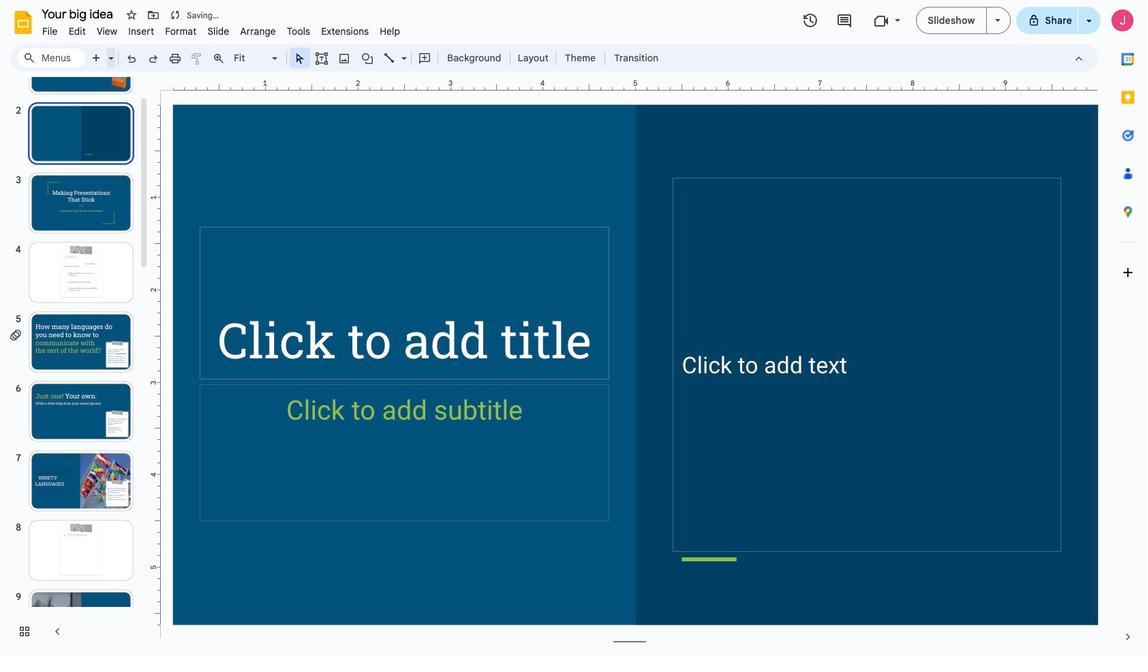 Task type: describe. For each thing, give the bounding box(es) containing it.
Menus field
[[17, 48, 85, 68]]

8 menu item from the left
[[282, 23, 316, 40]]

last edit was seconds ago image
[[803, 12, 819, 29]]

5 menu item from the left
[[160, 23, 202, 40]]

quick sharing actions image
[[1087, 20, 1093, 41]]

select (esc) image
[[293, 52, 307, 65]]

9 menu item from the left
[[316, 23, 375, 40]]

show all comments image
[[837, 13, 853, 29]]

paint format image
[[190, 52, 204, 65]]

Star checkbox
[[122, 5, 141, 25]]

7 menu item from the left
[[235, 23, 282, 40]]

menu bar banner
[[0, 0, 1148, 657]]

add comment (⌘+option+m) image
[[418, 52, 432, 65]]

Rename text field
[[37, 5, 121, 22]]

main toolbar
[[85, 48, 666, 68]]

insert image image
[[337, 48, 352, 68]]



Task type: locate. For each thing, give the bounding box(es) containing it.
new slide (ctrl+m) image
[[90, 52, 104, 65]]

menu item up new slide with layout icon
[[91, 23, 123, 40]]

redo (⌘y) image
[[147, 52, 160, 65]]

hide the menus (ctrl+shift+f) image
[[1073, 52, 1087, 65]]

menu item up insert image
[[316, 23, 375, 40]]

slides home image
[[11, 10, 35, 35]]

print (⌘p) image
[[168, 52, 182, 65]]

3 menu item from the left
[[91, 23, 123, 40]]

Zoom text field
[[232, 48, 270, 68]]

line image
[[383, 52, 397, 65]]

text box image
[[315, 52, 329, 65]]

presentation options image
[[996, 19, 1001, 22]]

menu item up zoom icon
[[202, 23, 235, 40]]

navigation
[[0, 20, 150, 657]]

Zoom field
[[230, 48, 284, 68]]

select line image
[[398, 49, 407, 54]]

tab list inside "menu bar" banner
[[1110, 40, 1148, 619]]

menu item down the rename text box
[[63, 23, 91, 40]]

menu bar inside "menu bar" banner
[[37, 18, 406, 40]]

10 menu item from the left
[[375, 23, 406, 40]]

new slide with layout image
[[105, 49, 114, 54]]

shape image
[[360, 48, 376, 68]]

menu item up menus field
[[37, 23, 63, 40]]

application
[[0, 0, 1148, 657]]

menu item up select line 'image'
[[375, 23, 406, 40]]

menu item up print (⌘p) icon
[[160, 23, 202, 40]]

4 menu item from the left
[[123, 23, 160, 40]]

menu bar
[[37, 18, 406, 40]]

menu item down star icon
[[123, 23, 160, 40]]

menu item up select (esc) "image"
[[282, 23, 316, 40]]

star image
[[125, 8, 138, 22]]

1 menu item from the left
[[37, 23, 63, 40]]

zoom image
[[212, 52, 226, 65]]

menu item up the zoom "field"
[[235, 23, 282, 40]]

share. private to only me. image
[[1028, 14, 1041, 26]]

2 menu item from the left
[[63, 23, 91, 40]]

6 menu item from the left
[[202, 23, 235, 40]]

undo (⌘z) image
[[125, 52, 138, 65]]

menu item
[[37, 23, 63, 40], [63, 23, 91, 40], [91, 23, 123, 40], [123, 23, 160, 40], [160, 23, 202, 40], [202, 23, 235, 40], [235, 23, 282, 40], [282, 23, 316, 40], [316, 23, 375, 40], [375, 23, 406, 40]]

move image
[[147, 8, 160, 22]]

tab list
[[1110, 40, 1148, 619]]



Task type: vqa. For each thing, say whether or not it's contained in the screenshot.
middle Required question element
no



